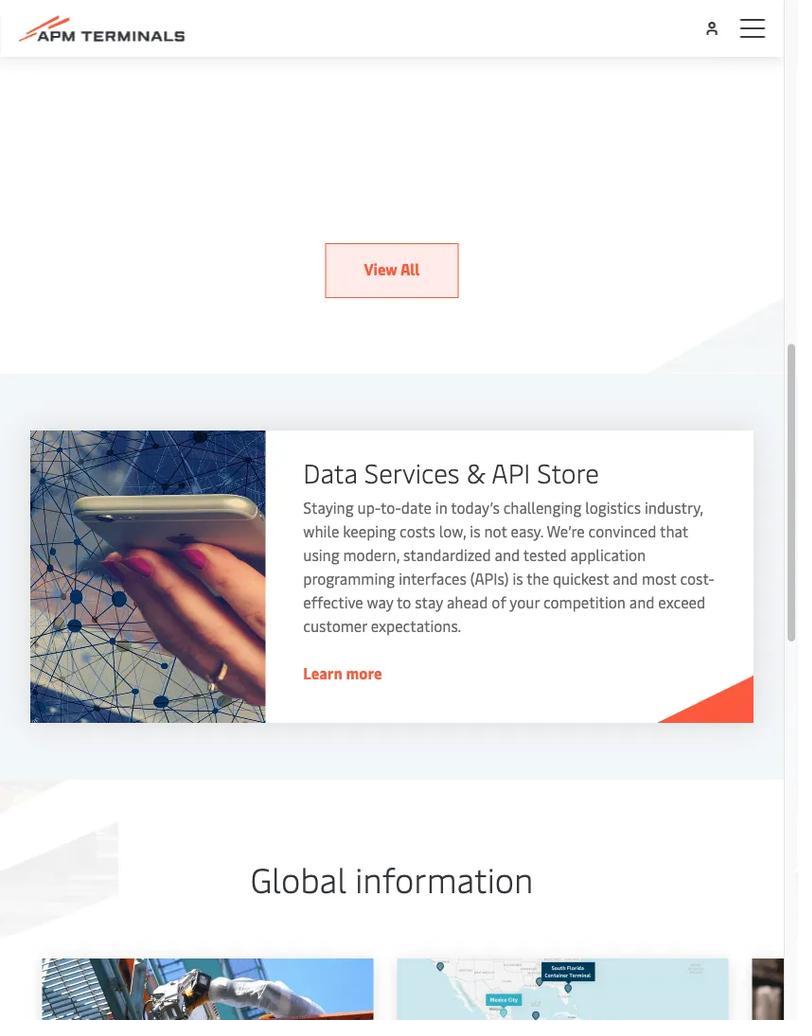 Task type: locate. For each thing, give the bounding box(es) containing it.
information
[[355, 856, 533, 902]]

modern,
[[343, 545, 400, 565]]

to
[[397, 592, 411, 613]]

learn more
[[303, 663, 382, 684]]

0 vertical spatial and
[[495, 545, 520, 565]]

and
[[495, 545, 520, 565], [613, 569, 638, 589], [629, 592, 655, 613]]

effective
[[303, 592, 363, 613]]

that
[[660, 521, 688, 542]]

store
[[537, 454, 599, 490]]

staying
[[303, 498, 354, 518]]

of
[[492, 592, 506, 613]]

way
[[367, 592, 393, 613]]

view all
[[364, 259, 420, 279]]

global
[[251, 856, 347, 902]]

exceed
[[658, 592, 706, 613]]

interfaces
[[399, 569, 467, 589]]

logistics
[[585, 498, 641, 518]]

is left not
[[470, 521, 481, 542]]

1 horizontal spatial is
[[513, 569, 523, 589]]

view
[[364, 259, 397, 279]]

is
[[470, 521, 481, 542], [513, 569, 523, 589]]

2 vertical spatial and
[[629, 592, 655, 613]]

industry,
[[645, 498, 703, 518]]

1 vertical spatial is
[[513, 569, 523, 589]]

view all link
[[325, 243, 459, 298]]

quickest
[[553, 569, 609, 589]]

easy.
[[511, 521, 543, 542]]

find services offered by apm terminals globally image
[[397, 959, 729, 1021]]

and down most
[[629, 592, 655, 613]]

is left the
[[513, 569, 523, 589]]

programming
[[303, 569, 395, 589]]

0 vertical spatial is
[[470, 521, 481, 542]]

most
[[642, 569, 677, 589]]

apm terminals launches global customer alerts solution image
[[752, 959, 798, 1021]]

data
[[303, 454, 358, 490]]

and down not
[[495, 545, 520, 565]]

api
[[492, 454, 530, 490]]

cost-
[[680, 569, 715, 589]]

convinced
[[589, 521, 657, 542]]

(apis)
[[470, 569, 509, 589]]

the
[[527, 569, 549, 589]]

global information
[[251, 856, 533, 902]]

to-
[[381, 498, 401, 518]]

&
[[467, 454, 486, 490]]

in
[[435, 498, 448, 518]]

customer
[[303, 616, 367, 636]]

up-
[[357, 498, 381, 518]]

and down application
[[613, 569, 638, 589]]



Task type: vqa. For each thing, say whether or not it's contained in the screenshot.
': Information is provided when making the appointment, so no paperwork at the gate and no surprises'
no



Task type: describe. For each thing, give the bounding box(es) containing it.
0 horizontal spatial is
[[470, 521, 481, 542]]

today's
[[451, 498, 500, 518]]

keeping
[[343, 521, 396, 542]]

all
[[400, 259, 420, 279]]

while
[[303, 521, 339, 542]]

team building event at apm terminals image
[[42, 959, 374, 1021]]

data services & api store staying up-to-date in today's challenging logistics industry, while keeping costs low, is not easy. we're convinced that using modern, standardized and tested application programming interfaces (apis) is the quickest and most cost- effective way to stay ahead of your competition and exceed customer expectations.
[[303, 454, 715, 636]]

using
[[303, 545, 340, 565]]

application
[[571, 545, 646, 565]]

date
[[401, 498, 432, 518]]

competition
[[543, 592, 626, 613]]

services
[[364, 454, 460, 490]]

low,
[[439, 521, 466, 542]]

we're
[[547, 521, 585, 542]]

stay
[[415, 592, 443, 613]]

learn
[[303, 663, 343, 684]]

1 vertical spatial and
[[613, 569, 638, 589]]

ahead
[[447, 592, 488, 613]]

apm terminals api - data transfer image
[[30, 431, 265, 723]]

challenging
[[503, 498, 582, 518]]

expectations.
[[371, 616, 461, 636]]

standardized
[[403, 545, 491, 565]]

costs
[[400, 521, 435, 542]]

not
[[484, 521, 507, 542]]

more
[[346, 663, 382, 684]]

tested
[[523, 545, 567, 565]]

your
[[510, 592, 540, 613]]



